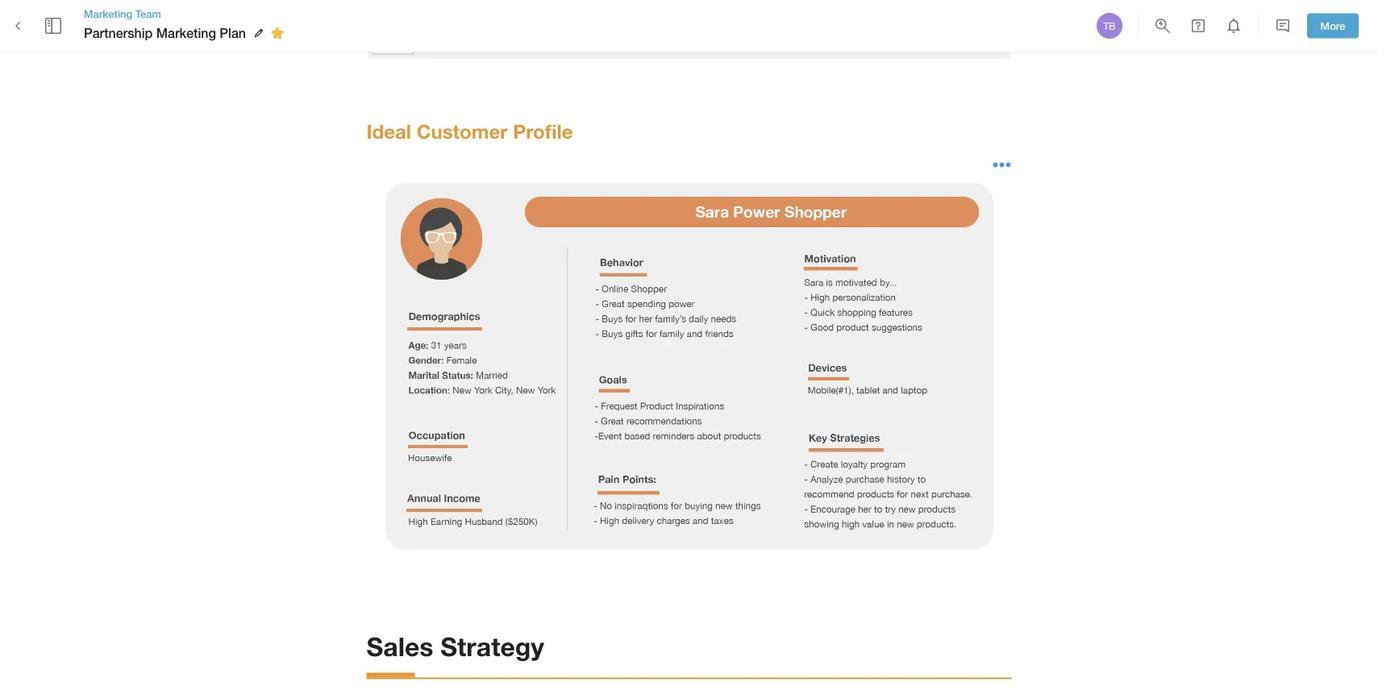 Task type: locate. For each thing, give the bounding box(es) containing it.
strategy
[[441, 632, 545, 662]]

marketing team
[[84, 7, 161, 20]]

team
[[135, 7, 161, 20]]

more button
[[1308, 13, 1359, 38]]

tb button
[[1095, 10, 1125, 41]]

tb
[[1104, 20, 1116, 31]]

plan
[[220, 25, 246, 41]]

0 horizontal spatial marketing
[[84, 7, 132, 20]]

customer
[[417, 120, 508, 143]]

marketing
[[84, 7, 132, 20], [156, 25, 216, 41]]

marketing up partnership
[[84, 7, 132, 20]]

1 vertical spatial marketing
[[156, 25, 216, 41]]

ideal customer profile
[[367, 120, 573, 143]]

remove favorite image
[[268, 23, 287, 43]]

marketing down marketing team link
[[156, 25, 216, 41]]

sales strategy
[[367, 632, 545, 662]]



Task type: describe. For each thing, give the bounding box(es) containing it.
sales
[[367, 632, 434, 662]]

marketing team link
[[84, 6, 290, 21]]

0 vertical spatial marketing
[[84, 7, 132, 20]]

profile
[[513, 120, 573, 143]]

ideal
[[367, 120, 411, 143]]

1 horizontal spatial marketing
[[156, 25, 216, 41]]

partnership marketing plan
[[84, 25, 246, 41]]

more
[[1321, 19, 1346, 32]]

partnership
[[84, 25, 153, 41]]



Task type: vqa. For each thing, say whether or not it's contained in the screenshot.
MORE
yes



